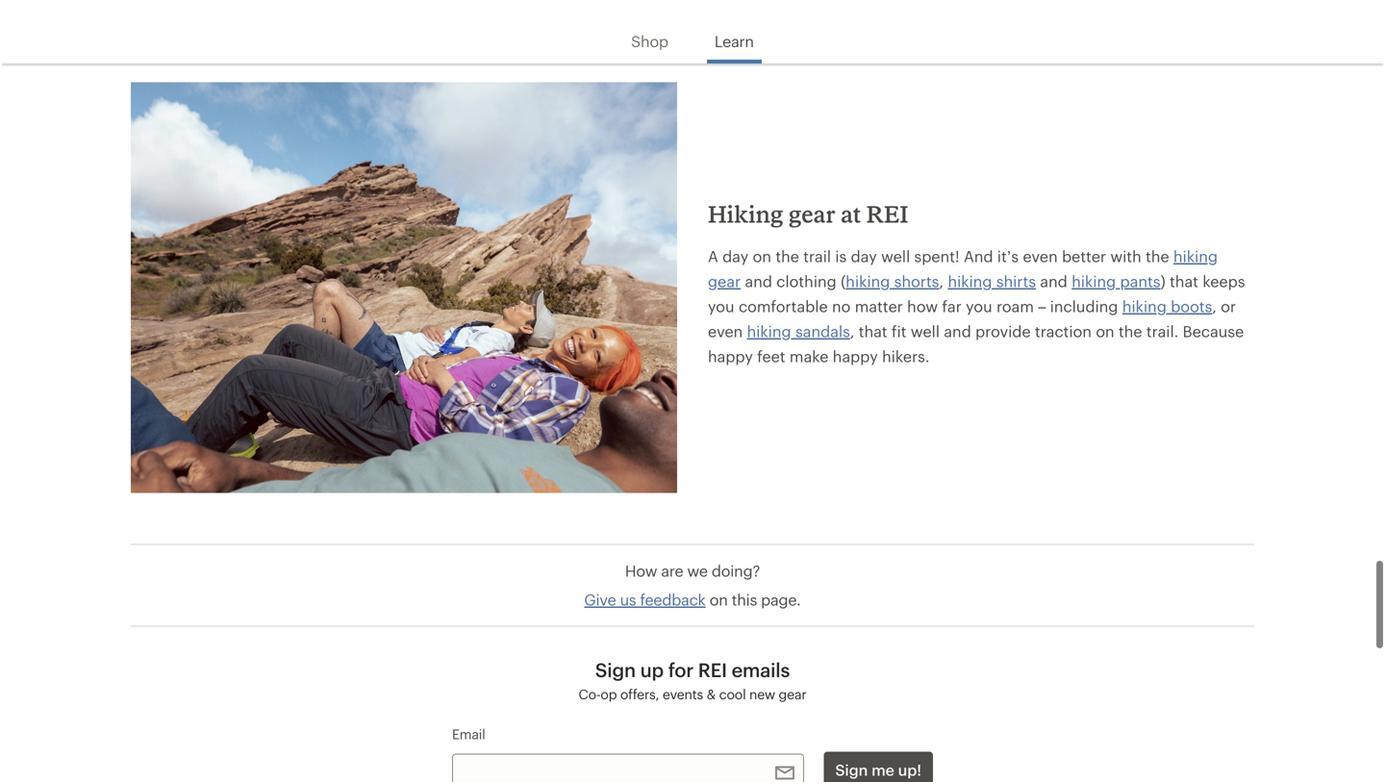 Task type: vqa. For each thing, say whether or not it's contained in the screenshot.
In
no



Task type: locate. For each thing, give the bounding box(es) containing it.
hiking boots
[[1123, 297, 1213, 315]]

on down including
[[1096, 322, 1115, 340]]

hiking
[[708, 200, 784, 228]]

on inside , that fit well and provide traction on the trail. because happy feet make happy hikers.
[[1096, 322, 1115, 340]]

hiking gear at rei
[[708, 200, 909, 228]]

that inside , that fit well and provide traction on the trail. because happy feet make happy hikers.
[[859, 322, 888, 340]]

1 vertical spatial sign
[[835, 761, 868, 779]]

a day on the trail is day well spent! and it's even better with the
[[708, 247, 1170, 265]]

well down how
[[911, 322, 940, 340]]

feedback
[[640, 591, 706, 609]]

1 horizontal spatial even
[[1023, 247, 1058, 265]]

,
[[940, 272, 944, 290], [1213, 297, 1217, 315], [850, 322, 855, 340]]

learn link
[[715, 8, 754, 52]]

0 horizontal spatial that
[[859, 322, 888, 340]]

hiking inside hiking gear
[[1174, 247, 1218, 265]]

0 horizontal spatial sign
[[595, 659, 636, 681]]

sign for me
[[835, 761, 868, 779]]

including
[[1050, 297, 1119, 315]]

trail.
[[1147, 322, 1179, 340]]

you down a
[[708, 297, 735, 315]]

1 vertical spatial ,
[[1213, 297, 1217, 315]]

happy down sandals
[[833, 347, 878, 365]]

&
[[707, 687, 716, 702]]

–
[[1038, 297, 1046, 315]]

are
[[661, 562, 683, 580]]

well
[[881, 247, 910, 265], [911, 322, 940, 340]]

0 vertical spatial rei
[[867, 200, 909, 228]]

1 horizontal spatial and
[[944, 322, 972, 340]]

far
[[942, 297, 962, 315]]

day right a
[[723, 247, 749, 265]]

hiking sandals link
[[747, 322, 850, 340]]

that right the ')'
[[1170, 272, 1199, 290]]

shop link
[[631, 8, 669, 52]]

on up and clothing ( on the top of page
[[753, 247, 772, 265]]

0 horizontal spatial on
[[710, 591, 728, 609]]

traction
[[1035, 322, 1092, 340]]

1 horizontal spatial you
[[966, 297, 993, 315]]

that
[[1170, 272, 1199, 290], [859, 322, 888, 340]]

the up the ')'
[[1146, 247, 1170, 265]]

1 horizontal spatial that
[[1170, 272, 1199, 290]]

us
[[620, 591, 636, 609]]

learn
[[715, 32, 754, 50]]

offers,
[[620, 687, 659, 702]]

with
[[1111, 247, 1142, 265]]

sign inside button
[[835, 761, 868, 779]]

1 vertical spatial rei
[[698, 659, 727, 681]]

0 vertical spatial that
[[1170, 272, 1199, 290]]

and
[[964, 247, 993, 265]]

0 horizontal spatial you
[[708, 297, 735, 315]]

hiking shorts
[[846, 272, 940, 290]]

on left this
[[710, 591, 728, 609]]

emails
[[732, 659, 790, 681]]

happy
[[708, 347, 753, 365], [833, 347, 878, 365]]

you
[[708, 297, 735, 315], [966, 297, 993, 315]]

even
[[1023, 247, 1058, 265], [708, 322, 743, 340]]

2 horizontal spatial and
[[1040, 272, 1068, 290]]

0 horizontal spatial ,
[[850, 322, 855, 340]]

new
[[750, 687, 775, 702]]

and for and
[[1040, 272, 1068, 290]]

0 vertical spatial on
[[753, 247, 772, 265]]

2 vertical spatial ,
[[850, 322, 855, 340]]

hiking
[[1174, 247, 1218, 265], [846, 272, 890, 290], [948, 272, 992, 290], [1072, 272, 1116, 290], [1123, 297, 1167, 315], [747, 322, 792, 340]]

rei
[[867, 200, 909, 228], [698, 659, 727, 681]]

even right it's
[[1023, 247, 1058, 265]]

sign inside sign up for rei emails co-op offers, events & cool new gear
[[595, 659, 636, 681]]

hiking for hiking boots
[[1123, 297, 1167, 315]]

even inside , or even
[[708, 322, 743, 340]]

on
[[753, 247, 772, 265], [1096, 322, 1115, 340], [710, 591, 728, 609]]

1 vertical spatial well
[[911, 322, 940, 340]]

2 happy from the left
[[833, 347, 878, 365]]

1 vertical spatial even
[[708, 322, 743, 340]]

and up comfortable in the right top of the page
[[745, 272, 773, 290]]

0 vertical spatial gear
[[789, 200, 836, 228]]

the up and clothing ( on the top of page
[[776, 247, 799, 265]]

, for ,
[[940, 272, 944, 290]]

0 vertical spatial ,
[[940, 272, 944, 290]]

up
[[640, 659, 664, 681]]

rei inside sign up for rei emails co-op offers, events & cool new gear
[[698, 659, 727, 681]]

hiking for hiking shorts
[[846, 272, 890, 290]]

sign left the me
[[835, 761, 868, 779]]

1 horizontal spatial day
[[851, 247, 877, 265]]

happy left feet at the top
[[708, 347, 753, 365]]

0 horizontal spatial even
[[708, 322, 743, 340]]

, down no
[[850, 322, 855, 340]]

gear
[[789, 200, 836, 228], [708, 272, 741, 290], [779, 687, 807, 702]]

cool
[[719, 687, 746, 702]]

and down far
[[944, 322, 972, 340]]

give us feedback button
[[584, 589, 706, 611]]

, inside , or even
[[1213, 297, 1217, 315]]

1 vertical spatial that
[[859, 322, 888, 340]]

this
[[732, 591, 757, 609]]

1 horizontal spatial sign
[[835, 761, 868, 779]]

, left or
[[1213, 297, 1217, 315]]

, for , or even
[[1213, 297, 1217, 315]]

that inside ) that keeps you comfortable no matter how far you roam – including
[[1170, 272, 1199, 290]]

and for and clothing (
[[745, 272, 773, 290]]

roam
[[997, 297, 1034, 315]]

co-
[[579, 687, 601, 702]]

you right far
[[966, 297, 993, 315]]

gear down a
[[708, 272, 741, 290]]

day right is
[[851, 247, 877, 265]]

0 horizontal spatial day
[[723, 247, 749, 265]]

the
[[776, 247, 799, 265], [1146, 247, 1170, 265], [1119, 322, 1143, 340]]

1 horizontal spatial on
[[753, 247, 772, 265]]

well up 'hiking shorts' link
[[881, 247, 910, 265]]

email
[[452, 727, 485, 742]]

and
[[745, 272, 773, 290], [1040, 272, 1068, 290], [944, 322, 972, 340]]

is
[[835, 247, 847, 265]]

, that fit well and provide traction on the trail. because happy feet make happy hikers.
[[708, 322, 1244, 365]]

0 vertical spatial sign
[[595, 659, 636, 681]]

2 horizontal spatial on
[[1096, 322, 1115, 340]]

up!
[[898, 761, 922, 779]]

that down the matter
[[859, 322, 888, 340]]

gear inside hiking gear
[[708, 272, 741, 290]]

sign up op
[[595, 659, 636, 681]]

1 horizontal spatial the
[[1119, 322, 1143, 340]]

no
[[832, 297, 851, 315]]

hiking for hiking pants
[[1072, 272, 1116, 290]]

0 horizontal spatial and
[[745, 272, 773, 290]]

Email email field
[[452, 754, 804, 782]]

rei up "&"
[[698, 659, 727, 681]]

) that keeps you comfortable no matter how far you roam – including
[[708, 272, 1246, 315]]

1 day from the left
[[723, 247, 749, 265]]

1 horizontal spatial rei
[[867, 200, 909, 228]]

hiking sandals
[[747, 322, 850, 340]]

sign me up!
[[835, 761, 922, 779]]

me
[[872, 761, 895, 779]]

fit
[[892, 322, 907, 340]]

day
[[723, 247, 749, 265], [851, 247, 877, 265]]

even down comfortable in the right top of the page
[[708, 322, 743, 340]]

, inside , that fit well and provide traction on the trail. because happy feet make happy hikers.
[[850, 322, 855, 340]]

rei right at
[[867, 200, 909, 228]]

1 horizontal spatial happy
[[833, 347, 878, 365]]

page.
[[761, 591, 801, 609]]

for
[[668, 659, 694, 681]]

2 horizontal spatial ,
[[1213, 297, 1217, 315]]

hiking for hiking sandals
[[747, 322, 792, 340]]

sign
[[595, 659, 636, 681], [835, 761, 868, 779]]

1 vertical spatial on
[[1096, 322, 1115, 340]]

clothing
[[777, 272, 837, 290]]

gear right new
[[779, 687, 807, 702]]

doing?
[[712, 562, 760, 580]]

provide
[[976, 322, 1031, 340]]

hiking shirts link
[[948, 272, 1036, 290]]

and up –
[[1040, 272, 1068, 290]]

op
[[601, 687, 617, 702]]

0 horizontal spatial happy
[[708, 347, 753, 365]]

hiking shorts link
[[846, 272, 940, 290]]

1 vertical spatial gear
[[708, 272, 741, 290]]

0 vertical spatial well
[[881, 247, 910, 265]]

rei for at
[[867, 200, 909, 228]]

give
[[584, 591, 616, 609]]

or
[[1221, 297, 1236, 315]]

sign for up
[[595, 659, 636, 681]]

, down a day on the trail is day well spent! and it's even better with the
[[940, 272, 944, 290]]

gear left at
[[789, 200, 836, 228]]

2 vertical spatial gear
[[779, 687, 807, 702]]

the left trail.
[[1119, 322, 1143, 340]]

1 horizontal spatial ,
[[940, 272, 944, 290]]

0 horizontal spatial rei
[[698, 659, 727, 681]]



Task type: describe. For each thing, give the bounding box(es) containing it.
keeps
[[1203, 272, 1246, 290]]

make
[[790, 347, 829, 365]]

2 vertical spatial on
[[710, 591, 728, 609]]

shorts
[[894, 272, 940, 290]]

2 day from the left
[[851, 247, 877, 265]]

how are we doing?
[[625, 562, 760, 580]]

spent!
[[915, 247, 960, 265]]

(
[[841, 272, 846, 290]]

events
[[663, 687, 703, 702]]

that for ,
[[859, 322, 888, 340]]

rei for for
[[698, 659, 727, 681]]

gear for hiking gear
[[708, 272, 741, 290]]

that for )
[[1170, 272, 1199, 290]]

1 you from the left
[[708, 297, 735, 315]]

0 vertical spatial even
[[1023, 247, 1058, 265]]

hiking boots link
[[1123, 297, 1213, 315]]

how
[[625, 562, 657, 580]]

gear inside sign up for rei emails co-op offers, events & cool new gear
[[779, 687, 807, 702]]

, or even
[[708, 297, 1236, 340]]

hikers.
[[882, 347, 930, 365]]

feet
[[757, 347, 786, 365]]

comfortable
[[739, 297, 828, 315]]

hiking pants link
[[1072, 272, 1161, 290]]

hiking shirts
[[948, 272, 1036, 290]]

, for , that fit well and provide traction on the trail. because happy feet make happy hikers.
[[850, 322, 855, 340]]

1 happy from the left
[[708, 347, 753, 365]]

and clothing (
[[745, 272, 846, 290]]

at
[[841, 200, 861, 228]]

and inside , that fit well and provide traction on the trail. because happy feet make happy hikers.
[[944, 322, 972, 340]]

boots
[[1171, 297, 1213, 315]]

hiking pants
[[1072, 272, 1161, 290]]

give us feedback on this page.
[[584, 591, 801, 609]]

pants
[[1120, 272, 1161, 290]]

better
[[1062, 247, 1107, 265]]

shop
[[631, 32, 669, 50]]

matter
[[855, 297, 903, 315]]

sandals
[[796, 322, 850, 340]]

hiking gear link
[[708, 247, 1218, 290]]

because
[[1183, 322, 1244, 340]]

trail
[[804, 247, 831, 265]]

)
[[1161, 272, 1166, 290]]

2 horizontal spatial the
[[1146, 247, 1170, 265]]

gear for hiking gear at rei
[[789, 200, 836, 228]]

three people wearing hiking gear recline on a mountain slope. image
[[131, 82, 677, 493]]

hiking for hiking shirts
[[948, 272, 992, 290]]

0 horizontal spatial the
[[776, 247, 799, 265]]

well inside , that fit well and provide traction on the trail. because happy feet make happy hikers.
[[911, 322, 940, 340]]

hiking for hiking gear
[[1174, 247, 1218, 265]]

sign me up! button
[[824, 752, 933, 782]]

sign up for rei emails co-op offers, events & cool new gear
[[579, 659, 807, 702]]

hiking gear
[[708, 247, 1218, 290]]

shirts
[[997, 272, 1036, 290]]

the inside , that fit well and provide traction on the trail. because happy feet make happy hikers.
[[1119, 322, 1143, 340]]

we
[[687, 562, 708, 580]]

it's
[[998, 247, 1019, 265]]

how
[[907, 297, 938, 315]]

2 you from the left
[[966, 297, 993, 315]]

a
[[708, 247, 719, 265]]



